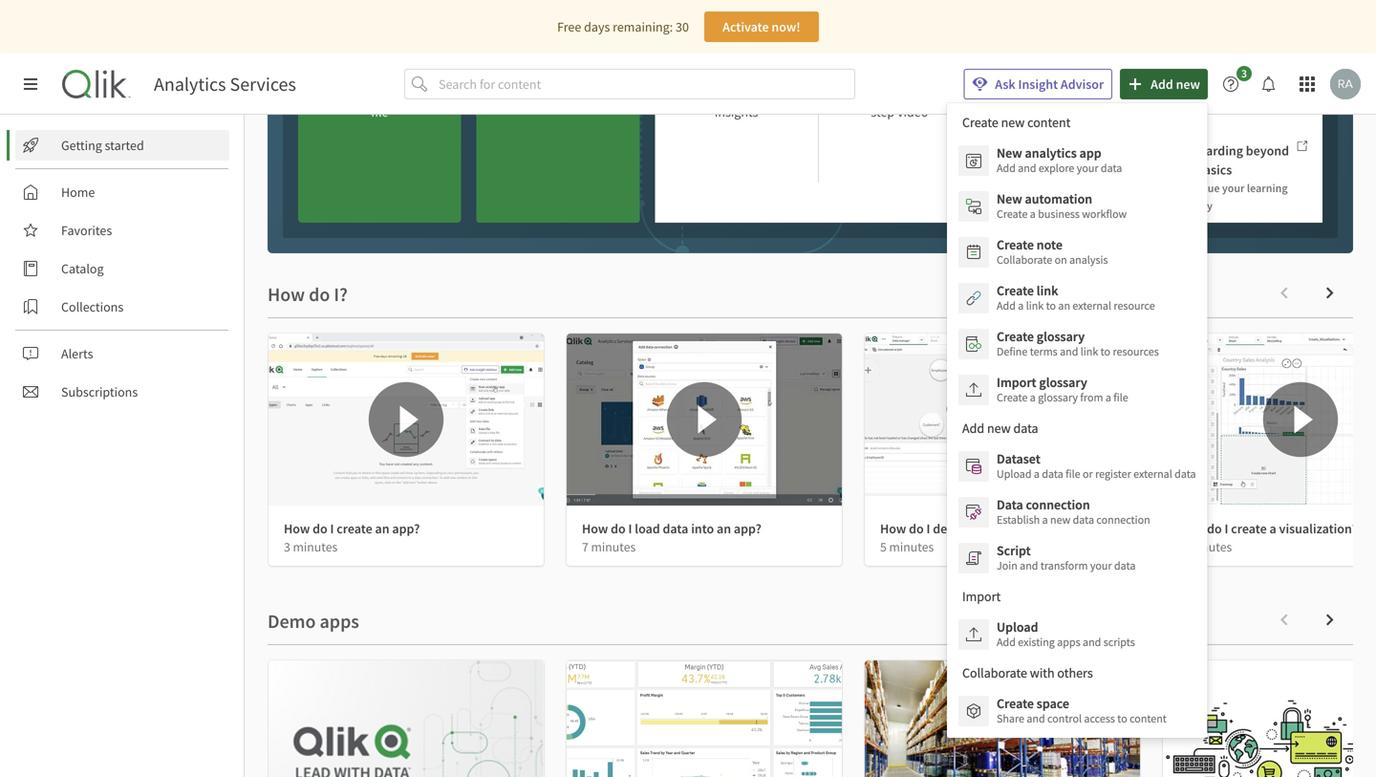 Task type: describe. For each thing, give the bounding box(es) containing it.
analytics services element
[[154, 72, 296, 96]]

a inside data connection establish a new data connection
[[1043, 512, 1048, 527]]

analytics
[[154, 72, 226, 96]]

resources
[[1113, 344, 1160, 359]]

minutes inside how do i load data into an app? 7 minutes
[[591, 539, 636, 555]]

i for how do i create an app?
[[330, 520, 334, 537]]

now!
[[772, 18, 801, 35]]

app
[[1080, 144, 1102, 162]]

create link add a link to an external resource
[[997, 282, 1156, 313]]

how do i load data into an app? 7 minutes
[[582, 520, 762, 555]]

subscriptions link
[[15, 377, 229, 407]]

onboarding
[[1175, 142, 1244, 159]]

data inside experience data to insights
[[749, 80, 774, 98]]

define
[[933, 520, 970, 537]]

step-
[[909, 80, 937, 98]]

create glossary menu item
[[947, 321, 1208, 367]]

add inside new analytics app add and explore your data
[[997, 161, 1016, 175]]

a inside the create link add a link to an external resource
[[1018, 298, 1024, 313]]

to inside experience data to insights
[[777, 80, 788, 98]]

external for dataset
[[1134, 467, 1173, 481]]

minutes for how do i create a visualization?
[[1188, 539, 1233, 555]]

and for upload
[[1083, 635, 1102, 650]]

into
[[691, 520, 714, 537]]

i for how do i define data associations?
[[927, 520, 931, 537]]

note
[[1037, 236, 1063, 253]]

data inside how do i load data into an app? 7 minutes
[[663, 520, 689, 537]]

6
[[1179, 539, 1185, 555]]

transform
[[1041, 558, 1088, 573]]

favorites
[[61, 222, 112, 239]]

activate
[[723, 18, 769, 35]]

app? inside how do i load data into an app? 7 minutes
[[734, 520, 762, 537]]

glossary left from at the right bottom of page
[[1039, 390, 1079, 405]]

script
[[997, 542, 1031, 559]]

basics
[[1197, 161, 1233, 178]]

visualization?
[[1280, 520, 1358, 537]]

dataset menu item
[[947, 444, 1208, 490]]

add inside dropdown button
[[1151, 76, 1174, 93]]

catalog link
[[15, 253, 229, 284]]

define
[[997, 344, 1028, 359]]

your inside script join and transform your data
[[1091, 558, 1112, 573]]

3
[[284, 539, 290, 555]]

0 horizontal spatial connection
[[1026, 496, 1091, 513]]

getting started link
[[15, 130, 229, 161]]

how do i create an app? element
[[284, 520, 420, 537]]

do for how do i load data into an app?
[[611, 520, 626, 537]]

register
[[1096, 467, 1132, 481]]

favorites link
[[15, 215, 229, 246]]

0 vertical spatial on
[[1216, 100, 1228, 115]]

how do i define data associations? element
[[881, 520, 1078, 537]]

upload add existing apps and scripts
[[997, 619, 1136, 650]]

subscriptions
[[61, 383, 138, 401]]

7
[[582, 539, 589, 555]]

file inside import glossary create a glossary from a file
[[1114, 390, 1129, 405]]

associations?
[[1001, 520, 1078, 537]]

create for an
[[337, 520, 373, 537]]

ask insight advisor
[[996, 76, 1104, 93]]

data left or
[[1042, 467, 1064, 481]]

go
[[1249, 100, 1261, 115]]

dataset
[[997, 450, 1041, 468]]

space
[[1037, 695, 1070, 712]]

business
[[1039, 207, 1080, 221]]

new automation create a business workflow
[[997, 190, 1127, 221]]

video
[[898, 103, 929, 120]]

to inside the create link add a link to an external resource
[[1047, 298, 1056, 313]]

do for how do i create a visualization?
[[1208, 520, 1223, 537]]

by-
[[937, 80, 955, 98]]

how do i create an app? 3 minutes
[[284, 520, 420, 555]]

new analytics app menu item
[[947, 138, 1208, 184]]

a down terms
[[1030, 390, 1036, 405]]

getting started
[[61, 137, 144, 154]]

how do i define data associations? 5 minutes
[[881, 520, 1078, 555]]

a inside how do i create a visualization? 6 minutes
[[1270, 520, 1277, 537]]

create inside import glossary create a glossary from a file
[[997, 390, 1028, 405]]

new automation menu item
[[947, 184, 1208, 229]]

analytics
[[1025, 144, 1077, 162]]

share
[[997, 711, 1025, 726]]

i for how do i create a visualization?
[[1225, 520, 1229, 537]]

upload inside upload add existing apps and scripts
[[997, 619, 1039, 636]]

link inside create glossary define terms and link to resources
[[1081, 344, 1099, 359]]

analyze on the go
[[1175, 100, 1261, 115]]

learning
[[1248, 181, 1288, 195]]

add new
[[1151, 76, 1201, 93]]

do for how do i create an app?
[[313, 520, 328, 537]]

experience data to insights
[[685, 80, 788, 120]]

a inside new automation create a business workflow
[[1030, 207, 1036, 221]]

join
[[997, 558, 1018, 573]]

demo app - beginner's tutorial image
[[567, 661, 842, 777]]

import
[[997, 374, 1037, 391]]

advisor
[[1061, 76, 1104, 93]]

add inside the create link add a link to an external resource
[[997, 298, 1016, 313]]

collections
[[61, 298, 124, 316]]

how do i create a visualization? 6 minutes
[[1179, 520, 1358, 555]]

external for create link
[[1073, 298, 1112, 313]]

follow this step-by- step video button
[[818, 0, 982, 223]]

content
[[1130, 711, 1167, 726]]

minutes for how do i create an app?
[[293, 539, 338, 555]]

ask
[[996, 76, 1016, 93]]

data
[[997, 496, 1024, 513]]

create note collaborate on analysis
[[997, 236, 1109, 267]]

and for create glossary
[[1060, 344, 1079, 359]]

upload inside dataset upload a data file or register external data
[[997, 467, 1032, 481]]

glossary for create glossary
[[1037, 328, 1085, 345]]

import glossary menu item
[[947, 367, 1208, 413]]

how do i create a visualization? image
[[1164, 334, 1377, 506]]

existing
[[1018, 635, 1055, 650]]

create space share and control access to content
[[997, 695, 1167, 726]]

follow
[[845, 80, 883, 98]]

1 horizontal spatial connection
[[1097, 512, 1151, 527]]

new for new analytics app
[[997, 144, 1023, 162]]

data connection establish a new data connection
[[997, 496, 1151, 527]]

follow this step-by- step video
[[845, 80, 955, 120]]

an for how do i load data into an app?
[[717, 520, 731, 537]]

experience data to insights button
[[655, 0, 818, 223]]

automation
[[1025, 190, 1093, 207]]

an inside the how do i create an app? 3 minutes
[[375, 520, 390, 537]]

collections link
[[15, 292, 229, 322]]

explore
[[1039, 161, 1075, 175]]

to inside create space share and control access to content
[[1118, 711, 1128, 726]]

new analytics app add and explore your data
[[997, 144, 1123, 175]]

how for how do i create an app?
[[284, 520, 310, 537]]

add new button
[[1121, 69, 1209, 99]]



Task type: vqa. For each thing, say whether or not it's contained in the screenshot.
the "Subscriptions"
yes



Task type: locate. For each thing, give the bounding box(es) containing it.
workflow
[[1083, 207, 1127, 221]]

external
[[1073, 298, 1112, 313], [1134, 467, 1173, 481]]

dataset upload a data file or register external data
[[997, 450, 1197, 481]]

upload menu item
[[947, 612, 1208, 658]]

4 create from the top
[[997, 328, 1035, 345]]

1 vertical spatial external
[[1134, 467, 1173, 481]]

how do i define data associations? image
[[865, 334, 1141, 506]]

on inside "create note collaborate on analysis"
[[1055, 252, 1068, 267]]

1 horizontal spatial file
[[1114, 390, 1129, 405]]

create for a
[[1232, 520, 1267, 537]]

terms
[[1030, 344, 1058, 359]]

0 vertical spatial new
[[997, 144, 1023, 162]]

new left automation
[[997, 190, 1023, 207]]

i
[[330, 520, 334, 537], [629, 520, 632, 537], [927, 520, 931, 537], [1225, 520, 1229, 537]]

insight
[[1019, 76, 1059, 93]]

glossary down terms
[[1040, 374, 1088, 391]]

how for how do i load data into an app?
[[582, 520, 608, 537]]

3 do from the left
[[909, 520, 924, 537]]

new
[[997, 144, 1023, 162], [997, 190, 1023, 207]]

3 minutes from the left
[[890, 539, 934, 555]]

and right 'apps'
[[1083, 635, 1102, 650]]

1 vertical spatial upload
[[997, 619, 1039, 636]]

link up import glossary menu item
[[1081, 344, 1099, 359]]

ask insight advisor button
[[964, 69, 1113, 99]]

0 horizontal spatial on
[[1055, 252, 1068, 267]]

1 vertical spatial new
[[1051, 512, 1071, 527]]

create up import
[[997, 328, 1035, 345]]

how up "6"
[[1179, 520, 1205, 537]]

insights
[[715, 103, 759, 120]]

an for create link
[[1059, 298, 1071, 313]]

the inside onboarding beyond the basics continue your learning journey
[[1175, 161, 1194, 178]]

your
[[1077, 161, 1099, 175], [1223, 181, 1245, 195], [1091, 558, 1112, 573]]

how do i load data into an app? image
[[567, 334, 842, 506]]

create down the collaborate
[[997, 282, 1035, 299]]

and inside upload add existing apps and scripts
[[1083, 635, 1102, 650]]

demo app - sap procurement image
[[865, 661, 1141, 777]]

access
[[1085, 711, 1116, 726]]

1 horizontal spatial an
[[717, 520, 731, 537]]

new for new automation
[[997, 190, 1023, 207]]

this
[[885, 80, 906, 98]]

1 upload from the top
[[997, 467, 1032, 481]]

glossary down create link "menu item"
[[1037, 328, 1085, 345]]

the for go
[[1231, 100, 1247, 115]]

activate now!
[[723, 18, 801, 35]]

data right transform
[[1115, 558, 1136, 573]]

i inside how do i load data into an app? 7 minutes
[[629, 520, 632, 537]]

onboarding beyond the basics continue your learning journey
[[1175, 142, 1290, 213]]

new up analyze
[[1177, 76, 1201, 93]]

an inside how do i load data into an app? 7 minutes
[[717, 520, 731, 537]]

external inside the create link add a link to an external resource
[[1073, 298, 1112, 313]]

data inside script join and transform your data
[[1115, 558, 1136, 573]]

0 horizontal spatial an
[[375, 520, 390, 537]]

minutes right 5
[[890, 539, 934, 555]]

file right from at the right bottom of page
[[1114, 390, 1129, 405]]

minutes right '3'
[[293, 539, 338, 555]]

data right define
[[972, 520, 998, 537]]

0 vertical spatial external
[[1073, 298, 1112, 313]]

1 horizontal spatial external
[[1134, 467, 1173, 481]]

import glossary create a glossary from a file
[[997, 374, 1129, 405]]

0 horizontal spatial new
[[1051, 512, 1071, 527]]

3 how from the left
[[881, 520, 907, 537]]

main content containing experience data to insights
[[245, 0, 1377, 777]]

and right 'share'
[[1027, 711, 1046, 726]]

create down 'define'
[[997, 390, 1028, 405]]

script join and transform your data
[[997, 542, 1136, 573]]

4 i from the left
[[1225, 520, 1229, 537]]

1 vertical spatial file
[[1066, 467, 1081, 481]]

external inside dataset upload a data file or register external data
[[1134, 467, 1173, 481]]

1 horizontal spatial app?
[[734, 520, 762, 537]]

menu
[[947, 103, 1208, 738]]

on right analyze
[[1216, 100, 1228, 115]]

0 vertical spatial file
[[1114, 390, 1129, 405]]

new left analytics
[[997, 144, 1023, 162]]

create for create note
[[997, 236, 1035, 253]]

3 create from the top
[[997, 282, 1035, 299]]

and right join
[[1020, 558, 1039, 573]]

scripts
[[1104, 635, 1136, 650]]

a down the collaborate
[[1018, 298, 1024, 313]]

main content
[[245, 0, 1377, 777]]

upload up data
[[997, 467, 1032, 481]]

6 create from the top
[[997, 695, 1035, 712]]

app? inside the how do i create an app? 3 minutes
[[392, 520, 420, 537]]

how inside how do i create a visualization? 6 minutes
[[1179, 520, 1205, 537]]

create space menu item
[[947, 688, 1208, 734]]

how do i create a visualization? element
[[1179, 520, 1358, 537]]

1 i from the left
[[330, 520, 334, 537]]

navigation pane element
[[0, 122, 244, 415]]

2 do from the left
[[611, 520, 626, 537]]

4 do from the left
[[1208, 520, 1223, 537]]

analysis
[[1070, 252, 1109, 267]]

and left explore
[[1018, 161, 1037, 175]]

link up terms
[[1027, 298, 1044, 313]]

data connection menu item
[[947, 490, 1208, 535]]

a left the visualization?
[[1270, 520, 1277, 537]]

menu containing new analytics app
[[947, 103, 1208, 738]]

4 how from the left
[[1179, 520, 1205, 537]]

the
[[1231, 100, 1247, 115], [1175, 161, 1194, 178]]

alerts link
[[15, 338, 229, 369]]

do inside how do i create a visualization? 6 minutes
[[1208, 520, 1223, 537]]

and inside script join and transform your data
[[1020, 558, 1039, 573]]

1 horizontal spatial create
[[1232, 520, 1267, 537]]

5 create from the top
[[997, 390, 1028, 405]]

2 horizontal spatial an
[[1059, 298, 1071, 313]]

remaining:
[[613, 18, 673, 35]]

glossary
[[1037, 328, 1085, 345], [1040, 374, 1088, 391], [1039, 390, 1079, 405]]

demo app - visualization showcase image
[[269, 661, 544, 777]]

minutes for how do i define data associations?
[[890, 539, 934, 555]]

2 create from the left
[[1232, 520, 1267, 537]]

minutes
[[293, 539, 338, 555], [591, 539, 636, 555], [890, 539, 934, 555], [1188, 539, 1233, 555]]

2 upload from the top
[[997, 619, 1039, 636]]

your right explore
[[1077, 161, 1099, 175]]

data left 'into'
[[663, 520, 689, 537]]

1 create from the top
[[997, 207, 1028, 221]]

create for create space
[[997, 695, 1035, 712]]

0 horizontal spatial file
[[1066, 467, 1081, 481]]

create inside the how do i create an app? 3 minutes
[[337, 520, 373, 537]]

to right access
[[1118, 711, 1128, 726]]

0 horizontal spatial the
[[1175, 161, 1194, 178]]

1 minutes from the left
[[293, 539, 338, 555]]

how inside the how do i create an app? 3 minutes
[[284, 520, 310, 537]]

2 i from the left
[[629, 520, 632, 537]]

new up script join and transform your data
[[1051, 512, 1071, 527]]

analyze
[[1175, 100, 1213, 115]]

your down "basics"
[[1223, 181, 1245, 195]]

journey
[[1175, 199, 1213, 213]]

upload
[[997, 467, 1032, 481], [997, 619, 1039, 636]]

create inside the create link add a link to an external resource
[[997, 282, 1035, 299]]

data inside 'how do i define data associations? 5 minutes'
[[972, 520, 998, 537]]

data right register
[[1175, 467, 1197, 481]]

a right establish
[[1043, 512, 1048, 527]]

minutes right "6"
[[1188, 539, 1233, 555]]

experience
[[685, 80, 746, 98]]

catalog
[[61, 260, 104, 277]]

4 minutes from the left
[[1188, 539, 1233, 555]]

control
[[1048, 711, 1082, 726]]

how up 5
[[881, 520, 907, 537]]

and inside create glossary define terms and link to resources
[[1060, 344, 1079, 359]]

do inside how do i load data into an app? 7 minutes
[[611, 520, 626, 537]]

days
[[584, 18, 610, 35]]

data inside new analytics app add and explore your data
[[1101, 161, 1123, 175]]

do inside the how do i create an app? 3 minutes
[[313, 520, 328, 537]]

0 horizontal spatial create
[[337, 520, 373, 537]]

file left or
[[1066, 467, 1081, 481]]

0 horizontal spatial external
[[1073, 298, 1112, 313]]

how do i load data into an app? element
[[582, 520, 762, 537]]

free days remaining: 30
[[557, 18, 689, 35]]

how
[[284, 520, 310, 537], [582, 520, 608, 537], [881, 520, 907, 537], [1179, 520, 1205, 537]]

1 vertical spatial new
[[997, 190, 1023, 207]]

0 horizontal spatial app?
[[392, 520, 420, 537]]

a
[[1030, 207, 1036, 221], [1018, 298, 1024, 313], [1030, 390, 1036, 405], [1106, 390, 1112, 405], [1034, 467, 1040, 481], [1043, 512, 1048, 527], [1270, 520, 1277, 537]]

do inside 'how do i define data associations? 5 minutes'
[[909, 520, 924, 537]]

free
[[557, 18, 582, 35]]

minutes inside the how do i create an app? 3 minutes
[[293, 539, 338, 555]]

2 create from the top
[[997, 236, 1035, 253]]

analyze on the go link
[[1160, 53, 1323, 124]]

do
[[313, 520, 328, 537], [611, 520, 626, 537], [909, 520, 924, 537], [1208, 520, 1223, 537]]

i inside how do i create a visualization? 6 minutes
[[1225, 520, 1229, 537]]

create for create glossary
[[997, 328, 1035, 345]]

i inside 'how do i define data associations? 5 minutes'
[[927, 520, 931, 537]]

the up continue
[[1175, 161, 1194, 178]]

0 vertical spatial upload
[[997, 467, 1032, 481]]

a inside dataset upload a data file or register external data
[[1034, 467, 1040, 481]]

2 new from the top
[[997, 190, 1023, 207]]

or
[[1083, 467, 1093, 481]]

connection up associations?
[[1026, 496, 1091, 513]]

home
[[61, 184, 95, 201]]

create left note
[[997, 236, 1035, 253]]

new inside new analytics app add and explore your data
[[997, 144, 1023, 162]]

to left resources
[[1101, 344, 1111, 359]]

data up script 'menu item'
[[1073, 512, 1095, 527]]

to
[[777, 80, 788, 98], [1047, 298, 1056, 313], [1101, 344, 1111, 359], [1118, 711, 1128, 726]]

0 vertical spatial your
[[1077, 161, 1099, 175]]

1 horizontal spatial the
[[1231, 100, 1247, 115]]

services
[[230, 72, 296, 96]]

getting
[[61, 137, 102, 154]]

i inside the how do i create an app? 3 minutes
[[330, 520, 334, 537]]

and inside new analytics app add and explore your data
[[1018, 161, 1037, 175]]

30
[[676, 18, 689, 35]]

how for how do i create a visualization?
[[1179, 520, 1205, 537]]

resource
[[1114, 298, 1156, 313]]

your inside onboarding beyond the basics continue your learning journey
[[1223, 181, 1245, 195]]

1 new from the top
[[997, 144, 1023, 162]]

a up establish
[[1034, 467, 1040, 481]]

connection
[[1026, 496, 1091, 513], [1097, 512, 1151, 527]]

minutes right 7
[[591, 539, 636, 555]]

beyond
[[1247, 142, 1290, 159]]

1 app? from the left
[[392, 520, 420, 537]]

an
[[1059, 298, 1071, 313], [375, 520, 390, 537], [717, 520, 731, 537]]

glossary inside create glossary define terms and link to resources
[[1037, 328, 1085, 345]]

1 horizontal spatial on
[[1216, 100, 1228, 115]]

add inside upload add existing apps and scripts
[[997, 635, 1016, 650]]

and for new analytics app
[[1018, 161, 1037, 175]]

how up 7
[[582, 520, 608, 537]]

external right register
[[1134, 467, 1173, 481]]

create inside "create note collaborate on analysis"
[[997, 236, 1035, 253]]

alerts
[[61, 345, 93, 362]]

the for basics
[[1175, 161, 1194, 178]]

do for how do i define data associations?
[[909, 520, 924, 537]]

apps
[[1058, 635, 1081, 650]]

your right transform
[[1091, 558, 1112, 573]]

and right terms
[[1060, 344, 1079, 359]]

data up insights
[[749, 80, 774, 98]]

how inside how do i load data into an app? 7 minutes
[[582, 520, 608, 537]]

create for create link
[[997, 282, 1035, 299]]

script menu item
[[947, 535, 1208, 581]]

data inside data connection establish a new data connection
[[1073, 512, 1095, 527]]

load
[[635, 520, 660, 537]]

close sidebar menu image
[[23, 76, 38, 92]]

to up create glossary define terms and link to resources
[[1047, 298, 1056, 313]]

a right from at the right bottom of page
[[1106, 390, 1112, 405]]

minutes inside how do i create a visualization? 6 minutes
[[1188, 539, 1233, 555]]

the left go
[[1231, 100, 1247, 115]]

1 do from the left
[[313, 520, 328, 537]]

new inside dropdown button
[[1177, 76, 1201, 93]]

create left the "space"
[[997, 695, 1035, 712]]

upload left 'apps'
[[997, 619, 1039, 636]]

link down the collaborate
[[1037, 282, 1059, 299]]

activate now! link
[[705, 11, 819, 42]]

3 i from the left
[[927, 520, 931, 537]]

connection down register
[[1097, 512, 1151, 527]]

1 vertical spatial the
[[1175, 161, 1194, 178]]

create inside create glossary define terms and link to resources
[[997, 328, 1035, 345]]

0 vertical spatial the
[[1231, 100, 1247, 115]]

create inside how do i create a visualization? 6 minutes
[[1232, 520, 1267, 537]]

to down now!
[[777, 80, 788, 98]]

2 minutes from the left
[[591, 539, 636, 555]]

on left analysis
[[1055, 252, 1068, 267]]

home link
[[15, 177, 229, 207]]

an inside the create link add a link to an external resource
[[1059, 298, 1071, 313]]

new inside new automation create a business workflow
[[997, 190, 1023, 207]]

create inside new automation create a business workflow
[[997, 207, 1028, 221]]

from
[[1081, 390, 1104, 405]]

create
[[337, 520, 373, 537], [1232, 520, 1267, 537]]

how do i create an app? image
[[269, 334, 544, 506]]

1 vertical spatial on
[[1055, 252, 1068, 267]]

link
[[1037, 282, 1059, 299], [1027, 298, 1044, 313], [1081, 344, 1099, 359]]

5
[[881, 539, 887, 555]]

how inside 'how do i define data associations? 5 minutes'
[[881, 520, 907, 537]]

external up create glossary define terms and link to resources
[[1073, 298, 1112, 313]]

how up '3'
[[284, 520, 310, 537]]

1 vertical spatial your
[[1223, 181, 1245, 195]]

create
[[997, 207, 1028, 221], [997, 236, 1035, 253], [997, 282, 1035, 299], [997, 328, 1035, 345], [997, 390, 1028, 405], [997, 695, 1035, 712]]

a left "business"
[[1030, 207, 1036, 221]]

0 vertical spatial new
[[1177, 76, 1201, 93]]

establish
[[997, 512, 1040, 527]]

create note menu item
[[947, 229, 1208, 275]]

create inside create space share and control access to content
[[997, 695, 1035, 712]]

collaborate
[[997, 252, 1053, 267]]

2 how from the left
[[582, 520, 608, 537]]

create glossary define terms and link to resources
[[997, 328, 1160, 359]]

minutes inside 'how do i define data associations? 5 minutes'
[[890, 539, 934, 555]]

new inside data connection establish a new data connection
[[1051, 512, 1071, 527]]

and
[[1018, 161, 1037, 175], [1060, 344, 1079, 359], [1020, 558, 1039, 573], [1083, 635, 1102, 650], [1027, 711, 1046, 726]]

1 horizontal spatial new
[[1177, 76, 1201, 93]]

1 how from the left
[[284, 520, 310, 537]]

data up workflow
[[1101, 161, 1123, 175]]

your inside new analytics app add and explore your data
[[1077, 161, 1099, 175]]

analytics services
[[154, 72, 296, 96]]

i for how do i load data into an app?
[[629, 520, 632, 537]]

1 create from the left
[[337, 520, 373, 537]]

demo app - order-to-cash analytics image
[[1164, 661, 1377, 777]]

and inside create space share and control access to content
[[1027, 711, 1046, 726]]

create left "business"
[[997, 207, 1028, 221]]

to inside create glossary define terms and link to resources
[[1101, 344, 1111, 359]]

how for how do i define data associations?
[[881, 520, 907, 537]]

2 app? from the left
[[734, 520, 762, 537]]

2 vertical spatial your
[[1091, 558, 1112, 573]]

glossary for import glossary
[[1040, 374, 1088, 391]]

file inside dataset upload a data file or register external data
[[1066, 467, 1081, 481]]

create link menu item
[[947, 275, 1208, 321]]



